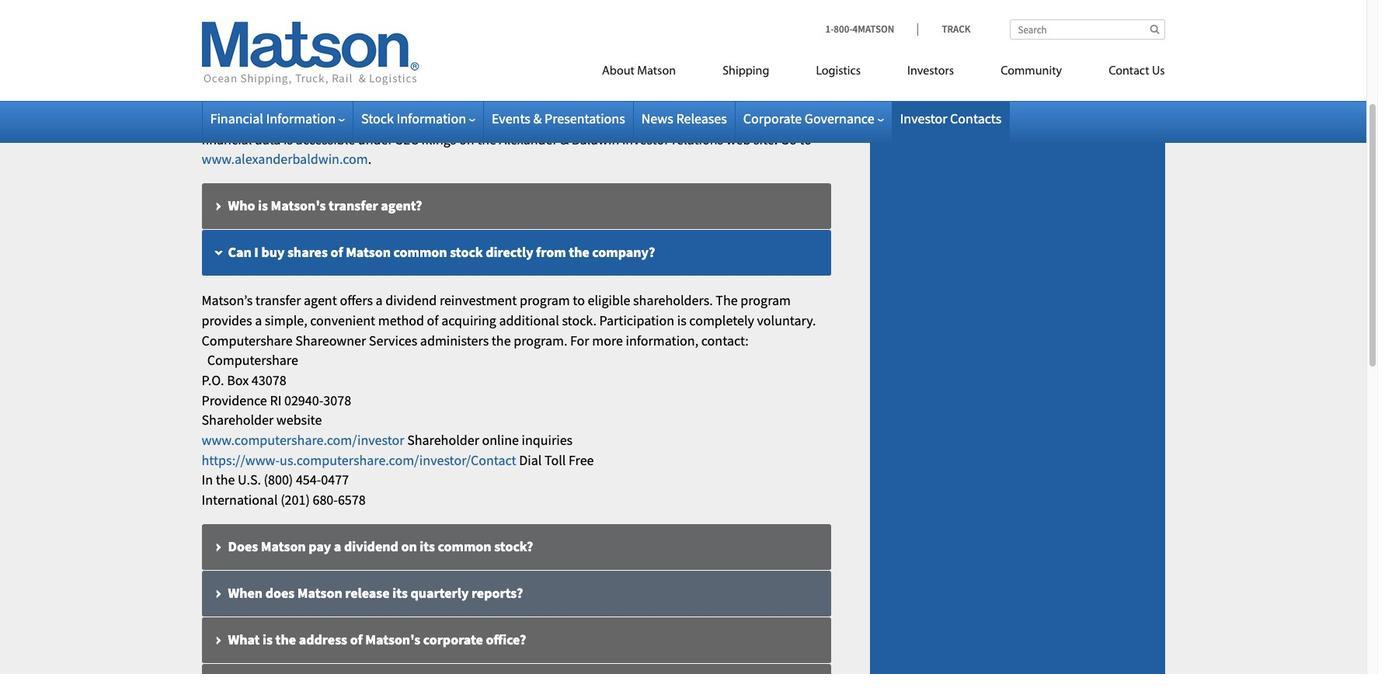 Task type: vqa. For each thing, say whether or not it's contained in the screenshot.
the relations
yes



Task type: describe. For each thing, give the bounding box(es) containing it.
is inside matson's transfer agent offers a dividend reinvestment program to eligible shareholders. the program provides a simple, convenient method of acquiring additional stock. participation is completely voluntary. computershare shareowner services administers the program. for more information, contact: computershare p.o. box 43078 providence ri 02940-3078 shareholder website www.computershare.com/investor shareholder online inquiries https://www-us.computershare.com/investor/contact dial toll free in the u.s. (800) 454-0477 international (201) 680-6578
[[677, 311, 687, 329]]

is right what at the bottom left
[[263, 631, 273, 649]]

method
[[378, 311, 424, 329]]

what
[[228, 631, 260, 649]]

governance
[[805, 110, 874, 127]]

investor
[[622, 130, 669, 148]]

agent
[[304, 291, 337, 309]]

reports?
[[471, 584, 523, 602]]

events & presentations
[[492, 110, 625, 127]]

matson right does
[[297, 584, 342, 602]]

matson's transfer agent offers a dividend reinvestment program to eligible shareholders. the program provides a simple, convenient method of acquiring additional stock. participation is completely voluntary. computershare shareowner services administers the program. for more information, contact: computershare p.o. box 43078 providence ri 02940-3078 shareholder website www.computershare.com/investor shareholder online inquiries https://www-us.computershare.com/investor/contact dial toll free in the u.s. (800) 454-0477 international (201) 680-6578
[[202, 291, 816, 509]]

additional
[[499, 311, 559, 329]]

community
[[1001, 65, 1062, 78]]

the right in
[[216, 471, 235, 489]]

1 vertical spatial matson's
[[271, 197, 326, 214]]

who
[[228, 197, 255, 214]]

wholly-
[[415, 110, 458, 128]]

in
[[202, 471, 213, 489]]

1-800-4matson
[[825, 23, 895, 36]]

29,
[[280, 110, 297, 128]]

contact us
[[1109, 65, 1165, 78]]

investors link
[[884, 57, 977, 89]]

does matson pay a dividend on its common stock?
[[228, 537, 533, 555]]

2 horizontal spatial to
[[800, 130, 812, 148]]

1 horizontal spatial &
[[560, 130, 569, 148]]

can i buy shares of matson common stock directly from the company? tab panel
[[202, 291, 831, 510]]

www.computershare.com/investor
[[202, 431, 404, 449]]

baldwin
[[572, 130, 619, 148]]

reinvestment
[[440, 291, 517, 309]]

events
[[492, 110, 531, 127]]

under
[[358, 130, 393, 148]]

releases
[[676, 110, 727, 127]]

providence
[[202, 391, 267, 409]]

where can i find historical financial information for matson, inc.?
[[228, 62, 625, 80]]

a right offers
[[376, 291, 383, 309]]

filings inside tab
[[387, 15, 425, 33]]

administers
[[420, 331, 489, 349]]

454-
[[296, 471, 321, 489]]

top menu navigation
[[532, 57, 1165, 89]]

website
[[276, 411, 322, 429]]

about matson link
[[579, 57, 699, 89]]

1 horizontal spatial alexander
[[579, 110, 637, 128]]

matson up offers
[[346, 243, 391, 261]]

services
[[369, 331, 417, 349]]

when does matson release its quarterly reports? tab
[[202, 571, 831, 618]]

0477
[[321, 471, 349, 489]]

the inside prior to june 29, 2012, matson was a wholly-owned subsidiary of alexander & baldwin, inc. historical financial data is accessible under sec filings on the alexander & baldwin investor relations web site. go to www.alexanderbaldwin.com .
[[477, 130, 496, 148]]

investors
[[907, 65, 954, 78]]

1 tab from the top
[[202, 0, 831, 2]]

corporate
[[743, 110, 802, 127]]

is inside prior to june 29, 2012, matson was a wholly-owned subsidiary of alexander & baldwin, inc. historical financial data is accessible under sec filings on the alexander & baldwin investor relations web site. go to www.alexanderbaldwin.com .
[[284, 130, 293, 148]]

when does matson release its quarterly reports?
[[228, 584, 523, 602]]

is right who
[[258, 197, 268, 214]]

stock information link
[[361, 110, 475, 127]]

news
[[641, 110, 673, 127]]

agent?
[[381, 197, 422, 214]]

2 tab from the top
[[202, 664, 831, 674]]

can i buy shares of matson common stock directly from the company? tab
[[202, 230, 831, 277]]

contact us link
[[1085, 57, 1165, 89]]

provides
[[202, 311, 252, 329]]

information for financial information
[[266, 110, 336, 127]]

matson image
[[202, 22, 419, 85]]

its inside when does matson release its quarterly reports? tab
[[393, 584, 408, 602]]

information,
[[626, 331, 699, 349]]

www.alexanderbaldwin.com link
[[202, 150, 368, 168]]

stock information
[[361, 110, 466, 127]]

office?
[[486, 631, 526, 649]]

sec
[[396, 130, 418, 148]]

02940-
[[284, 391, 323, 409]]

community link
[[977, 57, 1085, 89]]

of inside prior to june 29, 2012, matson was a wholly-owned subsidiary of alexander & baldwin, inc. historical financial data is accessible under sec filings on the alexander & baldwin investor relations web site. go to www.alexanderbaldwin.com .
[[564, 110, 576, 128]]

2 horizontal spatial &
[[640, 110, 648, 128]]

0 horizontal spatial alexander
[[499, 130, 558, 148]]

0 vertical spatial computershare
[[202, 331, 293, 349]]

1 vertical spatial computershare
[[207, 351, 298, 369]]

owned
[[458, 110, 498, 128]]

0 vertical spatial to
[[233, 110, 245, 128]]

does matson pay a dividend on its common stock? tab
[[202, 524, 831, 571]]

what is the address of matson's corporate office? tab
[[202, 618, 831, 664]]

transfer inside matson's transfer agent offers a dividend reinvestment program to eligible shareholders. the program provides a simple, convenient method of acquiring additional stock. participation is completely voluntary. computershare shareowner services administers the program. for more information, contact: computershare p.o. box 43078 providence ri 02940-3078 shareholder website www.computershare.com/investor shareholder online inquiries https://www-us.computershare.com/investor/contact dial toll free in the u.s. (800) 454-0477 international (201) 680-6578
[[255, 291, 301, 309]]

0 horizontal spatial &
[[533, 110, 542, 127]]

1 vertical spatial shareholder
[[407, 431, 479, 449]]

was
[[379, 110, 402, 128]]

release
[[345, 584, 390, 602]]

financial
[[210, 110, 263, 127]]

www.alexanderbaldwin.com
[[202, 150, 368, 168]]

2 vertical spatial matson's
[[365, 631, 420, 649]]

matson inside 'top menu' navigation
[[637, 65, 676, 78]]

a left simple,
[[255, 311, 262, 329]]

where can i find matson's filings with the securities and exchange commission (sec)? tab
[[202, 2, 831, 49]]

financial inside tab
[[390, 62, 443, 80]]

of inside matson's transfer agent offers a dividend reinvestment program to eligible shareholders. the program provides a simple, convenient method of acquiring additional stock. participation is completely voluntary. computershare shareowner services administers the program. for more information, contact: computershare p.o. box 43078 providence ri 02940-3078 shareholder website www.computershare.com/investor shareholder online inquiries https://www-us.computershare.com/investor/contact dial toll free in the u.s. (800) 454-0477 international (201) 680-6578
[[427, 311, 439, 329]]

the right from
[[569, 243, 589, 261]]

news releases
[[641, 110, 727, 127]]

track
[[942, 23, 971, 36]]

6578
[[338, 491, 366, 509]]

to inside matson's transfer agent offers a dividend reinvestment program to eligible shareholders. the program provides a simple, convenient method of acquiring additional stock. participation is completely voluntary. computershare shareowner services administers the program. for more information, contact: computershare p.o. box 43078 providence ri 02940-3078 shareholder website www.computershare.com/investor shareholder online inquiries https://www-us.computershare.com/investor/contact dial toll free in the u.s. (800) 454-0477 international (201) 680-6578
[[573, 291, 585, 309]]

stock?
[[494, 537, 533, 555]]

acquiring
[[441, 311, 496, 329]]

2 vertical spatial i
[[254, 243, 259, 261]]

with
[[428, 15, 456, 33]]

buy
[[261, 243, 285, 261]]

what is the address of matson's corporate office?
[[228, 631, 526, 649]]

prior to june 29, 2012, matson was a wholly-owned subsidiary of alexander & baldwin, inc. historical financial data is accessible under sec filings on the alexander & baldwin investor relations web site. go to www.alexanderbaldwin.com .
[[202, 110, 812, 168]]

toll
[[545, 451, 566, 469]]

presentations
[[545, 110, 625, 127]]

international
[[202, 491, 278, 509]]

can for historical
[[270, 62, 292, 80]]



Task type: locate. For each thing, give the bounding box(es) containing it.
1 vertical spatial financial
[[202, 130, 252, 148]]

tab
[[202, 0, 831, 2], [202, 664, 831, 674]]

0 vertical spatial financial
[[390, 62, 443, 80]]

www.computershare.com/investor link
[[202, 431, 404, 449]]

matson up the under
[[334, 110, 377, 128]]

& up investor
[[640, 110, 648, 128]]

(201)
[[281, 491, 310, 509]]

common left stock?
[[438, 537, 491, 555]]

for
[[570, 331, 589, 349]]

where can i find historical financial information for matson, inc.? tab panel
[[202, 109, 831, 169]]

shareowner
[[295, 331, 366, 349]]

on up quarterly
[[401, 537, 417, 555]]

investor contacts link
[[900, 110, 1002, 127]]

tab up "securities" at the top of the page
[[202, 0, 831, 2]]

1 vertical spatial dividend
[[344, 537, 398, 555]]

0 vertical spatial filings
[[387, 15, 425, 33]]

can
[[228, 243, 252, 261]]

dividend inside matson's transfer agent offers a dividend reinvestment program to eligible shareholders. the program provides a simple, convenient method of acquiring additional stock. participation is completely voluntary. computershare shareowner services administers the program. for more information, contact: computershare p.o. box 43078 providence ri 02940-3078 shareholder website www.computershare.com/investor shareholder online inquiries https://www-us.computershare.com/investor/contact dial toll free in the u.s. (800) 454-0477 international (201) 680-6578
[[386, 291, 437, 309]]

3078
[[323, 391, 351, 409]]

shares
[[287, 243, 328, 261]]

computershare up box
[[207, 351, 298, 369]]

1 horizontal spatial program
[[741, 291, 791, 309]]

find for historical
[[302, 62, 326, 80]]

stock.
[[562, 311, 597, 329]]

on inside prior to june 29, 2012, matson was a wholly-owned subsidiary of alexander & baldwin, inc. historical financial data is accessible under sec filings on the alexander & baldwin investor relations web site. go to www.alexanderbaldwin.com .
[[459, 130, 474, 148]]

participation
[[599, 311, 674, 329]]

to
[[233, 110, 245, 128], [800, 130, 812, 148], [573, 291, 585, 309]]

corporate
[[423, 631, 483, 649]]

matson right about
[[637, 65, 676, 78]]

information up sec
[[397, 110, 466, 127]]

1 vertical spatial alexander
[[499, 130, 558, 148]]

its up quarterly
[[420, 537, 435, 555]]

0 vertical spatial tab
[[202, 0, 831, 2]]

i for matson's
[[295, 15, 299, 33]]

address
[[299, 631, 347, 649]]

information
[[266, 110, 336, 127], [397, 110, 466, 127]]

from
[[536, 243, 566, 261]]

and
[[546, 15, 570, 33]]

1 where from the top
[[228, 15, 267, 33]]

a right pay
[[334, 537, 341, 555]]

2 can from the top
[[270, 62, 292, 80]]

680-
[[313, 491, 338, 509]]

can for matson's
[[270, 15, 292, 33]]

of right shares
[[331, 243, 343, 261]]

0 vertical spatial transfer
[[329, 197, 378, 214]]

shareholder down providence
[[202, 411, 274, 429]]

dial
[[519, 451, 542, 469]]

news releases link
[[641, 110, 727, 127]]

matson's up historical
[[329, 15, 384, 33]]

2 find from the top
[[302, 62, 326, 80]]

1 horizontal spatial transfer
[[329, 197, 378, 214]]

us.computershare.com/investor/contact
[[280, 451, 516, 469]]

1 horizontal spatial financial
[[390, 62, 443, 80]]

0 horizontal spatial program
[[520, 291, 570, 309]]

& right events
[[533, 110, 542, 127]]

financial information link
[[210, 110, 345, 127]]

1 information from the left
[[266, 110, 336, 127]]

filings left with
[[387, 15, 425, 33]]

1 vertical spatial its
[[393, 584, 408, 602]]

financial down prior
[[202, 130, 252, 148]]

the down owned
[[477, 130, 496, 148]]

0 vertical spatial i
[[295, 15, 299, 33]]

Search search field
[[1010, 19, 1165, 40]]

data
[[255, 130, 281, 148]]

i for historical
[[295, 62, 299, 80]]

site.
[[754, 130, 778, 148]]

quarterly
[[411, 584, 469, 602]]

matson's up shares
[[271, 197, 326, 214]]

1 vertical spatial can
[[270, 62, 292, 80]]

where for where can i find matson's filings with the securities and exchange commission (sec)?
[[228, 15, 267, 33]]

1 vertical spatial i
[[295, 62, 299, 80]]

1 vertical spatial where
[[228, 62, 267, 80]]

on inside tab
[[401, 537, 417, 555]]

about matson
[[602, 65, 676, 78]]

where for where can i find historical financial information for matson, inc.?
[[228, 62, 267, 80]]

corporate governance
[[743, 110, 874, 127]]

matson,
[[544, 62, 593, 80]]

1 program from the left
[[520, 291, 570, 309]]

contact:
[[701, 331, 749, 349]]

web
[[726, 130, 751, 148]]

for
[[523, 62, 541, 80]]

free
[[569, 451, 594, 469]]

0 horizontal spatial financial
[[202, 130, 252, 148]]

shareholder up us.computershare.com/investor/contact
[[407, 431, 479, 449]]

stock
[[450, 243, 483, 261]]

0 vertical spatial can
[[270, 15, 292, 33]]

matson's down "when does matson release its quarterly reports?"
[[365, 631, 420, 649]]

0 horizontal spatial on
[[401, 537, 417, 555]]

0 vertical spatial shareholder
[[202, 411, 274, 429]]

shareholders.
[[633, 291, 713, 309]]

common inside tab
[[438, 537, 491, 555]]

inquiries
[[522, 431, 573, 449]]

common left stock at the top left
[[394, 243, 447, 261]]

1 horizontal spatial shareholder
[[407, 431, 479, 449]]

2 where from the top
[[228, 62, 267, 80]]

1 vertical spatial transfer
[[255, 291, 301, 309]]

alexander down subsidiary
[[499, 130, 558, 148]]

computershare down provides
[[202, 331, 293, 349]]

simple,
[[265, 311, 307, 329]]

0 horizontal spatial information
[[266, 110, 336, 127]]

search image
[[1150, 24, 1159, 34]]

contact
[[1109, 65, 1149, 78]]

to right go
[[800, 130, 812, 148]]

https://www-
[[202, 451, 280, 469]]

0 horizontal spatial its
[[393, 584, 408, 602]]

dividend up release
[[344, 537, 398, 555]]

on down owned
[[459, 130, 474, 148]]

completely
[[689, 311, 754, 329]]

prior
[[202, 110, 230, 128]]

where
[[228, 15, 267, 33], [228, 62, 267, 80]]

0 vertical spatial common
[[394, 243, 447, 261]]

of up administers
[[427, 311, 439, 329]]

company?
[[592, 243, 655, 261]]

filings down wholly-
[[421, 130, 456, 148]]

800-
[[834, 23, 853, 36]]

0 vertical spatial dividend
[[386, 291, 437, 309]]

the down additional
[[492, 331, 511, 349]]

1 vertical spatial common
[[438, 537, 491, 555]]

a right was
[[405, 110, 412, 128]]

2 program from the left
[[741, 291, 791, 309]]

about
[[602, 65, 635, 78]]

find for matson's
[[302, 15, 326, 33]]

financial up stock information link
[[390, 62, 443, 80]]

1 vertical spatial on
[[401, 537, 417, 555]]

4matson
[[853, 23, 895, 36]]

2 vertical spatial to
[[573, 291, 585, 309]]

& down "events & presentations" link
[[560, 130, 569, 148]]

where can i find historical financial information for matson, inc.? tab
[[202, 49, 831, 96]]

u.s.
[[238, 471, 261, 489]]

historical
[[329, 62, 387, 80]]

its inside does matson pay a dividend on its common stock? tab
[[420, 537, 435, 555]]

43078
[[252, 371, 286, 389]]

to up stock.
[[573, 291, 585, 309]]

1 find from the top
[[302, 15, 326, 33]]

its right release
[[393, 584, 408, 602]]

None search field
[[1010, 19, 1165, 40]]

historical
[[729, 110, 784, 128]]

june
[[248, 110, 277, 128]]

the
[[716, 291, 738, 309]]

the left address
[[275, 631, 296, 649]]

information for stock information
[[397, 110, 466, 127]]

1 vertical spatial tab
[[202, 664, 831, 674]]

program up voluntary.
[[741, 291, 791, 309]]

1 can from the top
[[270, 15, 292, 33]]

1 horizontal spatial to
[[573, 291, 585, 309]]

1 vertical spatial to
[[800, 130, 812, 148]]

subsidiary
[[501, 110, 561, 128]]

exchange
[[573, 15, 631, 33]]

program.
[[514, 331, 567, 349]]

dividend inside tab
[[344, 537, 398, 555]]

who is matson's transfer agent? tab
[[202, 183, 831, 230]]

1-
[[825, 23, 834, 36]]

0 horizontal spatial shareholder
[[202, 411, 274, 429]]

accessible
[[296, 130, 355, 148]]

1 vertical spatial find
[[302, 62, 326, 80]]

matson left pay
[[261, 537, 306, 555]]

1 horizontal spatial its
[[420, 537, 435, 555]]

dividend up method
[[386, 291, 437, 309]]

0 vertical spatial find
[[302, 15, 326, 33]]

transfer inside tab
[[329, 197, 378, 214]]

1 horizontal spatial on
[[459, 130, 474, 148]]

inc.?
[[596, 62, 625, 80]]

of up baldwin
[[564, 110, 576, 128]]

2 information from the left
[[397, 110, 466, 127]]

online
[[482, 431, 519, 449]]

0 vertical spatial where
[[228, 15, 267, 33]]

to right prior
[[233, 110, 245, 128]]

filings inside prior to june 29, 2012, matson was a wholly-owned subsidiary of alexander & baldwin, inc. historical financial data is accessible under sec filings on the alexander & baldwin investor relations web site. go to www.alexanderbaldwin.com .
[[421, 130, 456, 148]]

the
[[459, 15, 479, 33], [477, 130, 496, 148], [569, 243, 589, 261], [492, 331, 511, 349], [216, 471, 235, 489], [275, 631, 296, 649]]

inc.
[[705, 110, 726, 128]]

shipping
[[723, 65, 769, 78]]

matson inside prior to june 29, 2012, matson was a wholly-owned subsidiary of alexander & baldwin, inc. historical financial data is accessible under sec filings on the alexander & baldwin investor relations web site. go to www.alexanderbaldwin.com .
[[334, 110, 377, 128]]

1 vertical spatial filings
[[421, 130, 456, 148]]

the right with
[[459, 15, 479, 33]]

information up "accessible"
[[266, 110, 336, 127]]

more
[[592, 331, 623, 349]]

a inside tab
[[334, 537, 341, 555]]

offers
[[340, 291, 373, 309]]

dividend
[[386, 291, 437, 309], [344, 537, 398, 555]]

tab down office?
[[202, 664, 831, 674]]

transfer
[[329, 197, 378, 214], [255, 291, 301, 309]]

0 vertical spatial its
[[420, 537, 435, 555]]

1 horizontal spatial information
[[397, 110, 466, 127]]

is down shareholders.
[[677, 311, 687, 329]]

0 vertical spatial on
[[459, 130, 474, 148]]

(800)
[[264, 471, 293, 489]]

financial inside prior to june 29, 2012, matson was a wholly-owned subsidiary of alexander & baldwin, inc. historical financial data is accessible under sec filings on the alexander & baldwin investor relations web site. go to www.alexanderbaldwin.com .
[[202, 130, 252, 148]]

transfer left "agent?"
[[329, 197, 378, 214]]

matson's
[[202, 291, 253, 309]]

common inside tab
[[394, 243, 447, 261]]

p.o.
[[202, 371, 224, 389]]

0 horizontal spatial transfer
[[255, 291, 301, 309]]

program up additional
[[520, 291, 570, 309]]

track link
[[918, 23, 971, 36]]

investor contacts
[[900, 110, 1002, 127]]

0 vertical spatial alexander
[[579, 110, 637, 128]]

its
[[420, 537, 435, 555], [393, 584, 408, 602]]

is down '29,'
[[284, 130, 293, 148]]

information
[[446, 62, 520, 80]]

baldwin,
[[651, 110, 702, 128]]

0 vertical spatial matson's
[[329, 15, 384, 33]]

matson inside tab
[[261, 537, 306, 555]]

0 horizontal spatial to
[[233, 110, 245, 128]]

transfer up simple,
[[255, 291, 301, 309]]

ri
[[270, 391, 282, 409]]

commission
[[634, 15, 709, 33]]

alexander up baldwin
[[579, 110, 637, 128]]

a inside prior to june 29, 2012, matson was a wholly-owned subsidiary of alexander & baldwin, inc. historical financial data is accessible under sec filings on the alexander & baldwin investor relations web site. go to www.alexanderbaldwin.com .
[[405, 110, 412, 128]]

.
[[368, 150, 372, 168]]

of right address
[[350, 631, 363, 649]]



